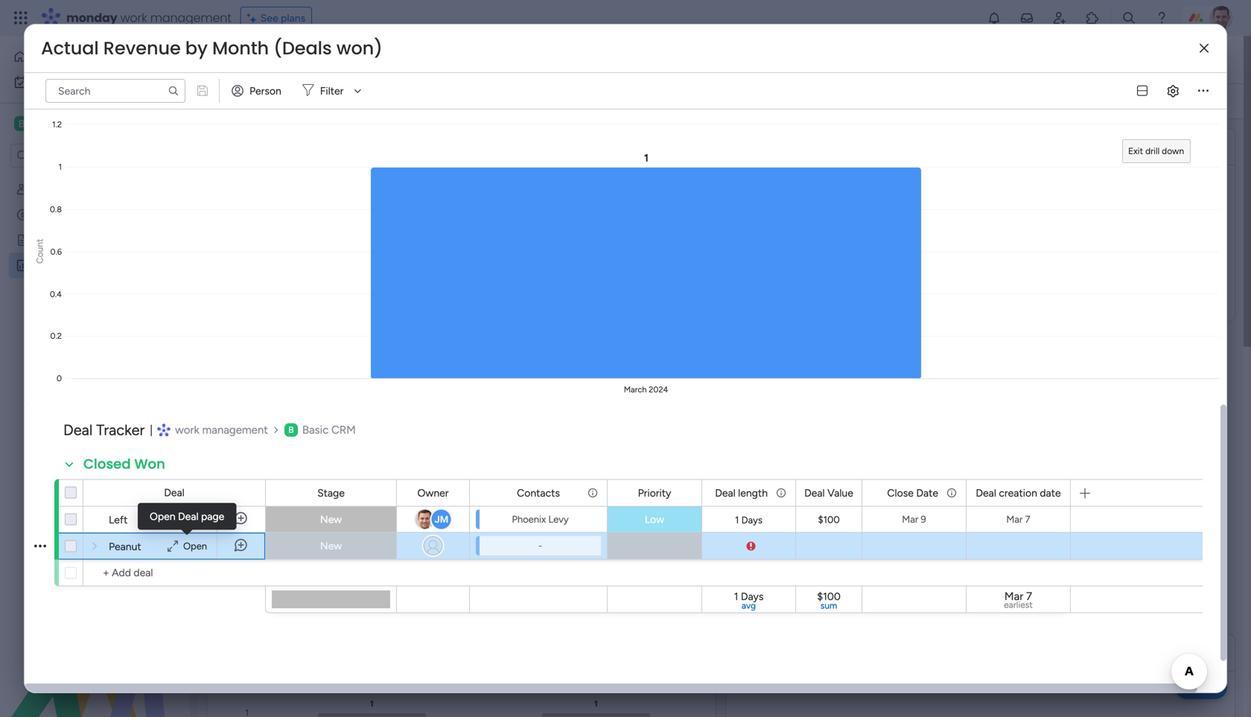 Task type: locate. For each thing, give the bounding box(es) containing it.
1 horizontal spatial :
[[654, 483, 657, 495]]

revenue
[[103, 36, 181, 61]]

0 horizontal spatial work
[[51, 76, 74, 88]]

discovery
[[609, 483, 654, 495]]

1 horizontal spatial sales dashboard
[[224, 43, 423, 76]]

7
[[1025, 513, 1030, 525], [1026, 590, 1032, 603]]

mar 7 earliest
[[1004, 590, 1033, 610]]

none search field inside the sales dashboard banner
[[444, 89, 580, 113]]

crm
[[66, 117, 92, 131], [331, 423, 356, 437]]

column information image
[[587, 487, 599, 499]]

1 vertical spatial days
[[741, 590, 764, 603]]

mar
[[902, 513, 918, 525], [1006, 513, 1023, 525], [1005, 590, 1023, 603]]

person
[[249, 85, 281, 97]]

length
[[738, 487, 768, 499]]

None search field
[[45, 79, 185, 103]]

work for my
[[51, 76, 74, 88]]

0 vertical spatial sales dashboard
[[224, 43, 423, 76]]

20.0% for negotiation : 20.0%
[[669, 535, 699, 547]]

0 horizontal spatial tracker
[[58, 209, 92, 221]]

: for proposal
[[649, 509, 651, 521]]

close
[[887, 487, 914, 499]]

0 vertical spatial 1
[[336, 95, 340, 108]]

0 vertical spatial open
[[150, 510, 175, 523]]

dashboard down "started"
[[62, 259, 112, 272]]

workspace image
[[14, 115, 29, 132], [284, 423, 298, 437]]

0 vertical spatial basic crm
[[34, 117, 92, 131]]

1 days
[[735, 514, 763, 526]]

invite members image
[[1052, 10, 1067, 25]]

1 vertical spatial :
[[649, 509, 651, 521]]

open button
[[163, 537, 211, 555]]

contacts
[[517, 487, 560, 499]]

sales dashboard up filter popup button
[[224, 43, 423, 76]]

basic crm inside "workspace selection" element
[[34, 117, 92, 131]]

0 horizontal spatial dashboard
[[62, 259, 112, 272]]

negotiation
[[609, 535, 664, 547]]

days
[[741, 514, 763, 526], [741, 590, 764, 603]]

1 vertical spatial work
[[51, 76, 74, 88]]

1 horizontal spatial open
[[183, 540, 207, 552]]

1 horizontal spatial dashboard
[[292, 43, 423, 76]]

20.0% up low
[[660, 483, 689, 495]]

1 vertical spatial $100
[[817, 590, 841, 603]]

9
[[921, 513, 926, 525]]

open up open button
[[150, 510, 175, 523]]

1 horizontal spatial b
[[288, 424, 294, 435]]

1 vertical spatial dashboard
[[62, 259, 112, 272]]

open down open deal page
[[183, 540, 207, 552]]

basic crm
[[34, 117, 92, 131], [302, 423, 356, 437]]

Deal Value field
[[801, 485, 857, 501]]

open
[[150, 510, 175, 523], [183, 540, 207, 552]]

1 down deal length
[[735, 514, 739, 526]]

column information image right length
[[775, 487, 787, 499]]

0 horizontal spatial b
[[18, 117, 25, 130]]

1 column information image from the left
[[775, 487, 787, 499]]

1 vertical spatial basic crm
[[302, 423, 356, 437]]

0 vertical spatial new
[[320, 513, 342, 526]]

deal
[[35, 209, 55, 221], [63, 421, 93, 439], [164, 486, 185, 499], [715, 487, 736, 499], [804, 487, 825, 499], [976, 487, 996, 499], [178, 510, 198, 523]]

1 days avg
[[734, 590, 764, 611]]

basic
[[34, 117, 63, 131], [302, 423, 329, 437]]

work management
[[175, 423, 268, 437]]

1 horizontal spatial sales
[[224, 43, 287, 76]]

20.0% for proposal : 20.0%
[[654, 509, 683, 521]]

Deal creation date field
[[972, 485, 1065, 501]]

more dots image down dapulse x slim image
[[1198, 85, 1209, 96]]

2 vertical spatial work
[[175, 423, 199, 437]]

1 horizontal spatial workspace image
[[284, 423, 298, 437]]

add widget button
[[215, 89, 302, 113]]

proposal
[[609, 509, 649, 521]]

b
[[18, 117, 25, 130], [288, 424, 294, 435]]

management
[[150, 9, 231, 26], [202, 423, 268, 437]]

won
[[134, 455, 165, 474]]

monday marketplace image
[[1085, 10, 1100, 25]]

0 vertical spatial 7
[[1025, 513, 1030, 525]]

days up dapulse info "icon" at the right bottom
[[741, 514, 763, 526]]

2 vertical spatial :
[[664, 535, 667, 547]]

1 left arrow down image
[[336, 95, 340, 108]]

0 horizontal spatial workspace image
[[14, 115, 29, 132]]

$104,000
[[342, 191, 581, 256]]

deal tracker up getting started
[[35, 209, 92, 221]]

search image
[[168, 85, 179, 97]]

: for discovery
[[654, 483, 657, 495]]

column information image right date
[[946, 487, 958, 499]]

board
[[396, 95, 423, 108]]

left
[[109, 513, 128, 526]]

Actual Revenue by Month (Deals won) field
[[37, 36, 386, 61]]

1 horizontal spatial filter dashboard by text search field
[[444, 89, 580, 113]]

terry turtle image
[[1209, 6, 1233, 30]]

1 horizontal spatial tracker
[[96, 421, 145, 439]]

basic up stage
[[302, 423, 329, 437]]

1 vertical spatial basic
[[302, 423, 329, 437]]

deal left length
[[715, 487, 736, 499]]

work right the my
[[51, 76, 74, 88]]

7 inside mar 7 earliest
[[1026, 590, 1032, 603]]

closed
[[83, 455, 131, 474]]

list box
[[0, 174, 190, 479]]

days inside 1 days avg
[[741, 590, 764, 603]]

option
[[0, 176, 190, 179]]

closed won
[[83, 455, 165, 474]]

options image
[[34, 527, 46, 565]]

0 vertical spatial :
[[654, 483, 657, 495]]

levy
[[548, 513, 569, 525]]

mar 9
[[902, 513, 926, 525]]

0 vertical spatial tracker
[[58, 209, 92, 221]]

work inside option
[[51, 76, 74, 88]]

deal up open deal page
[[164, 486, 185, 499]]

1
[[336, 95, 340, 108], [735, 514, 739, 526], [734, 590, 738, 603]]

0 vertical spatial workspace image
[[14, 115, 29, 132]]

1 vertical spatial 7
[[1026, 590, 1032, 603]]

work for monday
[[120, 9, 147, 26]]

dashboard
[[292, 43, 423, 76], [62, 259, 112, 272]]

public dashboard image
[[16, 258, 30, 273]]

1 inside popup button
[[336, 95, 340, 108]]

1 vertical spatial 20.0%
[[654, 509, 683, 521]]

0 horizontal spatial basic crm
[[34, 117, 92, 131]]

: down low
[[664, 535, 667, 547]]

month
[[212, 36, 269, 61]]

1 horizontal spatial column information image
[[946, 487, 958, 499]]

Contacts field
[[513, 485, 564, 501]]

open for open
[[183, 540, 207, 552]]

: down priority field
[[649, 509, 651, 521]]

basic crm up stage
[[302, 423, 356, 437]]

date
[[1040, 487, 1061, 499]]

1 left avg
[[734, 590, 738, 603]]

mar for mar 9
[[902, 513, 918, 525]]

filter button
[[296, 79, 367, 103]]

update feed image
[[1020, 10, 1034, 25]]

20.0%
[[660, 483, 689, 495], [654, 509, 683, 521], [669, 535, 699, 547]]

1 vertical spatial more dots image
[[1207, 648, 1217, 659]]

0 vertical spatial crm
[[66, 117, 92, 131]]

1 vertical spatial b
[[288, 424, 294, 435]]

see plans
[[260, 12, 305, 24]]

by
[[185, 36, 208, 61]]

arrow down image
[[349, 82, 367, 100]]

work right |
[[175, 423, 199, 437]]

my
[[34, 76, 49, 88]]

$100
[[818, 514, 840, 526], [817, 590, 841, 603]]

20.0% down priority field
[[654, 509, 683, 521]]

started
[[73, 234, 108, 247]]

phoenix
[[512, 513, 546, 525]]

deal tracker
[[35, 209, 92, 221], [63, 421, 145, 439]]

tracker up getting started
[[58, 209, 92, 221]]

1 vertical spatial open
[[183, 540, 207, 552]]

:
[[654, 483, 657, 495], [649, 509, 651, 521], [664, 535, 667, 547]]

mar 7
[[1006, 513, 1030, 525]]

Stage field
[[314, 485, 348, 501]]

1 vertical spatial new
[[320, 540, 342, 552]]

Filter dashboard by text search field
[[45, 79, 185, 103], [444, 89, 580, 113]]

add
[[242, 95, 261, 108]]

search everything image
[[1122, 10, 1136, 25]]

2 horizontal spatial :
[[664, 535, 667, 547]]

$100 for $100
[[818, 514, 840, 526]]

work
[[120, 9, 147, 26], [51, 76, 74, 88], [175, 423, 199, 437]]

sales up person popup button
[[224, 43, 287, 76]]

basic down my work on the left top of the page
[[34, 117, 63, 131]]

None search field
[[444, 89, 580, 113]]

deal creation date
[[976, 487, 1061, 499]]

0 horizontal spatial sales
[[35, 259, 60, 272]]

2 vertical spatial 20.0%
[[669, 535, 699, 547]]

getting
[[35, 234, 71, 247]]

lottie animation image
[[0, 567, 190, 717]]

0 vertical spatial days
[[741, 514, 763, 526]]

$100 for $100 sum
[[817, 590, 841, 603]]

home link
[[9, 45, 181, 69]]

sales dashboard
[[224, 43, 423, 76], [35, 259, 112, 272]]

work up revenue
[[120, 9, 147, 26]]

1 horizontal spatial basic
[[302, 423, 329, 437]]

0 vertical spatial basic
[[34, 117, 63, 131]]

0 horizontal spatial sales dashboard
[[35, 259, 112, 272]]

days down dapulse info "icon" at the right bottom
[[741, 590, 764, 603]]

new
[[320, 513, 342, 526], [320, 540, 342, 552]]

priority
[[638, 487, 671, 499]]

0 horizontal spatial column information image
[[775, 487, 787, 499]]

avg
[[742, 600, 756, 611]]

dashboard up arrow down image
[[292, 43, 423, 76]]

0 vertical spatial work
[[120, 9, 147, 26]]

dapulse info image
[[747, 541, 756, 552]]

crm inside "workspace selection" element
[[66, 117, 92, 131]]

my work
[[34, 76, 74, 88]]

connected
[[343, 95, 393, 108]]

0 vertical spatial b
[[18, 117, 25, 130]]

0 vertical spatial deal tracker
[[35, 209, 92, 221]]

2 new from the top
[[320, 540, 342, 552]]

Closed Won field
[[80, 455, 169, 474]]

1 horizontal spatial work
[[120, 9, 147, 26]]

0 horizontal spatial open
[[150, 510, 175, 523]]

2 column information image from the left
[[946, 487, 958, 499]]

lottie animation element
[[0, 567, 190, 717]]

0 vertical spatial $100
[[818, 514, 840, 526]]

0 vertical spatial sales
[[224, 43, 287, 76]]

1 vertical spatial tracker
[[96, 421, 145, 439]]

1 vertical spatial sales
[[35, 259, 60, 272]]

deal value
[[804, 487, 853, 499]]

column information image for date
[[946, 487, 958, 499]]

column information image
[[775, 487, 787, 499], [946, 487, 958, 499]]

plans
[[281, 12, 305, 24]]

date
[[916, 487, 938, 499]]

more dots image up help
[[1207, 648, 1217, 659]]

tracker left |
[[96, 421, 145, 439]]

2 vertical spatial 1
[[734, 590, 738, 603]]

crm up the search in workspace field
[[66, 117, 92, 131]]

0 horizontal spatial basic
[[34, 117, 63, 131]]

: up 'proposal : 20.0%'
[[654, 483, 657, 495]]

1 vertical spatial crm
[[331, 423, 356, 437]]

1 vertical spatial 1
[[735, 514, 739, 526]]

20.0% down 'proposal : 20.0%'
[[669, 535, 699, 547]]

sales
[[224, 43, 287, 76], [35, 259, 60, 272]]

tracker
[[58, 209, 92, 221], [96, 421, 145, 439]]

deal tracker up closed
[[63, 421, 145, 439]]

0 horizontal spatial :
[[649, 509, 651, 521]]

monday work management
[[66, 9, 231, 26]]

0 vertical spatial 20.0%
[[660, 483, 689, 495]]

deal tracker inside list box
[[35, 209, 92, 221]]

0 vertical spatial dashboard
[[292, 43, 423, 76]]

2 horizontal spatial work
[[175, 423, 199, 437]]

basic crm up the search in workspace field
[[34, 117, 92, 131]]

sales right public dashboard image
[[35, 259, 60, 272]]

1 vertical spatial sales dashboard
[[35, 259, 112, 272]]

1 vertical spatial management
[[202, 423, 268, 437]]

1 horizontal spatial crm
[[331, 423, 356, 437]]

open inside button
[[183, 540, 207, 552]]

0 horizontal spatial crm
[[66, 117, 92, 131]]

crm up stage
[[331, 423, 356, 437]]

b inside "workspace selection" element
[[18, 117, 25, 130]]

sales dashboard down getting started
[[35, 259, 112, 272]]

more dots image
[[1198, 85, 1209, 96], [1207, 648, 1217, 659]]



Task type: describe. For each thing, give the bounding box(es) containing it.
settings image
[[1208, 94, 1223, 109]]

1 for 1 days
[[735, 514, 739, 526]]

Close Date field
[[884, 485, 942, 501]]

negotiation : 20.0%
[[609, 535, 699, 547]]

Sales Dashboard field
[[220, 43, 427, 76]]

0 vertical spatial more dots image
[[1198, 85, 1209, 96]]

deal left value
[[804, 487, 825, 499]]

see
[[260, 12, 278, 24]]

deal length
[[715, 487, 768, 499]]

home
[[33, 50, 61, 63]]

deal up getting
[[35, 209, 55, 221]]

help
[[1188, 679, 1215, 694]]

close date
[[887, 487, 938, 499]]

my work link
[[9, 70, 181, 94]]

deal up closed
[[63, 421, 93, 439]]

$208,000
[[857, 191, 1103, 256]]

1 vertical spatial workspace image
[[284, 423, 298, 437]]

stage
[[317, 487, 345, 499]]

help image
[[1154, 10, 1169, 25]]

1 connected board button
[[308, 89, 429, 113]]

days for 1 days avg
[[741, 590, 764, 603]]

low
[[645, 513, 664, 526]]

home option
[[9, 45, 181, 69]]

see plans button
[[240, 7, 312, 29]]

earliest
[[1004, 600, 1033, 610]]

my work option
[[9, 70, 181, 94]]

20.0% for discovery : 20.0%
[[660, 483, 689, 495]]

value
[[827, 487, 853, 499]]

notifications image
[[987, 10, 1002, 25]]

7 for mar 7 earliest
[[1026, 590, 1032, 603]]

Owner field
[[414, 485, 452, 501]]

public board image
[[16, 233, 30, 247]]

Search in workspace field
[[31, 147, 124, 164]]

Deal length field
[[711, 485, 772, 501]]

add widget
[[242, 95, 296, 108]]

7 for mar 7
[[1025, 513, 1030, 525]]

sum
[[821, 600, 837, 611]]

help button
[[1175, 675, 1227, 699]]

person button
[[226, 79, 290, 103]]

discovery : 20.0%
[[609, 483, 689, 495]]

open deal page
[[150, 510, 224, 523]]

select product image
[[13, 10, 28, 25]]

sales inside banner
[[224, 43, 287, 76]]

page
[[201, 510, 224, 523]]

deal left creation
[[976, 487, 996, 499]]

1 new from the top
[[320, 513, 342, 526]]

+ Add deal text field
[[91, 564, 258, 582]]

proposal : 20.0%
[[609, 509, 683, 521]]

filter
[[320, 85, 344, 97]]

won)
[[336, 36, 383, 61]]

column information image for length
[[775, 487, 787, 499]]

mar inside mar 7 earliest
[[1005, 590, 1023, 603]]

arrow down image
[[743, 92, 761, 110]]

1 inside 1 days avg
[[734, 590, 738, 603]]

actual revenue by month (deals won)
[[41, 36, 383, 61]]

1 horizontal spatial basic crm
[[302, 423, 356, 437]]

filter dashboard by text search field inside the sales dashboard banner
[[444, 89, 580, 113]]

1 for 1 connected board
[[336, 95, 340, 108]]

0 vertical spatial management
[[150, 9, 231, 26]]

list box containing deal tracker
[[0, 174, 190, 479]]

sales dashboard inside list box
[[35, 259, 112, 272]]

workspace selection element
[[14, 115, 94, 133]]

days for 1 days
[[741, 514, 763, 526]]

creation
[[999, 487, 1037, 499]]

-
[[538, 540, 542, 552]]

actual
[[41, 36, 99, 61]]

monday
[[66, 9, 117, 26]]

dashboard inside banner
[[292, 43, 423, 76]]

1 vertical spatial deal tracker
[[63, 421, 145, 439]]

mar for mar 7
[[1006, 513, 1023, 525]]

sales dashboard inside banner
[[224, 43, 423, 76]]

deal left page on the bottom left of the page
[[178, 510, 198, 523]]

sales dashboard banner
[[197, 36, 1244, 119]]

dapulse x slim image
[[1200, 43, 1209, 54]]

open for open deal page
[[150, 510, 175, 523]]

peanut
[[109, 540, 141, 553]]

getting started
[[35, 234, 108, 247]]

v2 split view image
[[1137, 85, 1148, 96]]

$100 sum
[[817, 590, 841, 611]]

|
[[150, 423, 153, 437]]

phoenix levy
[[512, 513, 569, 525]]

owner
[[417, 487, 449, 499]]

: for negotiation
[[664, 535, 667, 547]]

(deals
[[273, 36, 332, 61]]

0 horizontal spatial filter dashboard by text search field
[[45, 79, 185, 103]]

Priority field
[[634, 485, 675, 501]]

basic inside "workspace selection" element
[[34, 117, 63, 131]]

widget
[[264, 95, 296, 108]]

1 connected board
[[336, 95, 423, 108]]



Task type: vqa. For each thing, say whether or not it's contained in the screenshot.


